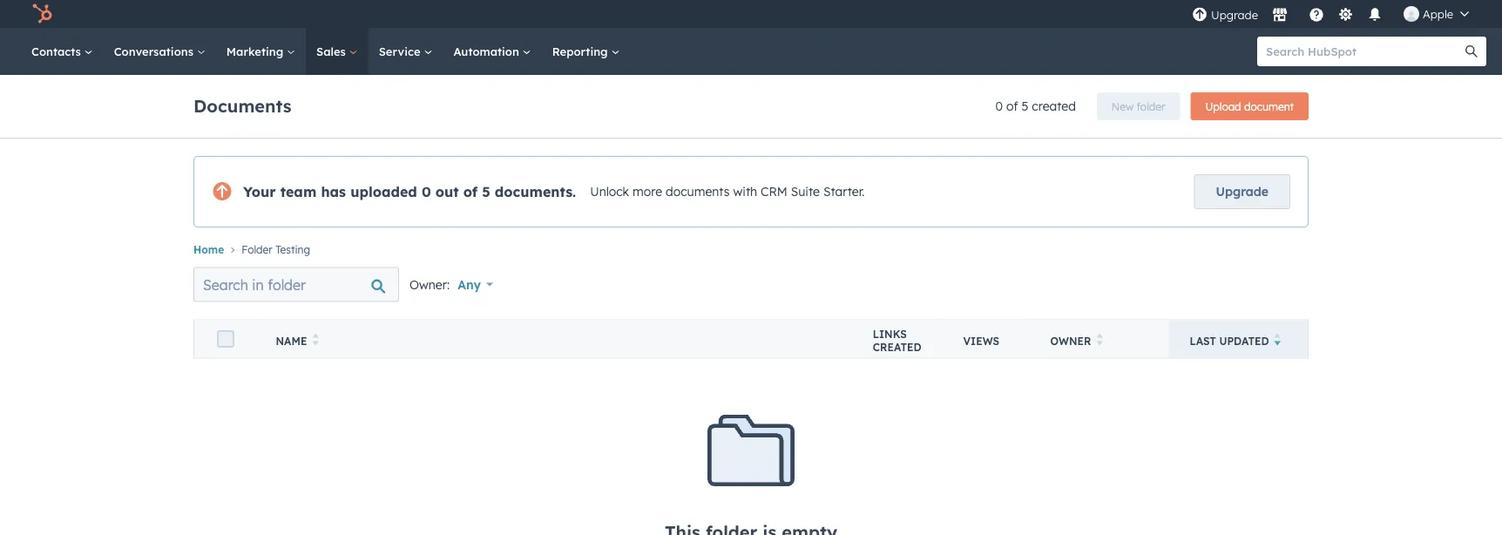 Task type: describe. For each thing, give the bounding box(es) containing it.
starter.
[[824, 184, 865, 199]]

new
[[1112, 100, 1134, 113]]

created inside "documents" banner
[[1032, 98, 1076, 114]]

owner button
[[1030, 320, 1169, 358]]

apple
[[1423, 7, 1454, 21]]

notifications image
[[1367, 8, 1383, 24]]

team
[[280, 183, 317, 200]]

conversations
[[114, 44, 197, 58]]

folder
[[242, 243, 273, 256]]

bob builder image
[[1404, 6, 1420, 22]]

with
[[733, 184, 757, 199]]

1 vertical spatial 5
[[482, 183, 490, 200]]

your
[[243, 183, 276, 200]]

any
[[458, 277, 481, 292]]

owner
[[1051, 334, 1091, 347]]

testing
[[276, 243, 310, 256]]

sales link
[[306, 28, 368, 75]]

contacts
[[31, 44, 84, 58]]

new folder
[[1112, 100, 1166, 113]]

documents
[[193, 95, 292, 116]]

search image
[[1466, 45, 1478, 58]]

press to sort. image for name
[[312, 333, 319, 345]]

documents banner
[[193, 87, 1309, 120]]

documents
[[666, 184, 730, 199]]

1 vertical spatial upgrade
[[1216, 184, 1269, 199]]

folder
[[1137, 100, 1166, 113]]

descending sort. press to sort ascending. element
[[1275, 333, 1281, 348]]

press to sort. element for name
[[312, 333, 319, 348]]

hubspot link
[[21, 3, 65, 24]]

upload document
[[1206, 100, 1294, 113]]

links
[[873, 328, 907, 341]]

1 vertical spatial 0
[[422, 183, 431, 200]]

menu containing apple
[[1191, 0, 1482, 28]]

marketing
[[226, 44, 287, 58]]

unlock
[[590, 184, 629, 199]]

notifications button
[[1360, 0, 1390, 28]]

settings image
[[1338, 7, 1354, 23]]

marketing link
[[216, 28, 306, 75]]

0 horizontal spatial of
[[463, 183, 478, 200]]

service link
[[368, 28, 443, 75]]

documents.
[[495, 183, 576, 200]]

unlock more documents with crm suite starter.
[[590, 184, 865, 199]]

0 of 5 created
[[996, 98, 1076, 114]]

more
[[633, 184, 662, 199]]

has
[[321, 183, 346, 200]]

last
[[1190, 334, 1217, 347]]

crm
[[761, 184, 788, 199]]

document
[[1244, 100, 1294, 113]]

settings link
[[1335, 5, 1357, 23]]

any button
[[457, 267, 504, 302]]

press to sort. image for owner
[[1097, 333, 1103, 345]]



Task type: vqa. For each thing, say whether or not it's contained in the screenshot.
third Press to sort. icon
no



Task type: locate. For each thing, give the bounding box(es) containing it.
updated
[[1220, 334, 1269, 347]]

0 vertical spatial 5
[[1022, 98, 1029, 114]]

owner:
[[410, 277, 450, 292]]

1 horizontal spatial of
[[1007, 98, 1018, 114]]

press to sort. element for owner
[[1097, 333, 1103, 348]]

home
[[193, 243, 224, 256]]

upgrade down upload document button
[[1216, 184, 1269, 199]]

upgrade image
[[1192, 7, 1208, 23]]

marketplaces image
[[1272, 8, 1288, 24]]

0 vertical spatial 0
[[996, 98, 1003, 114]]

apple button
[[1394, 0, 1480, 28]]

2 press to sort. element from the left
[[1097, 333, 1103, 348]]

Search HubSpot search field
[[1258, 37, 1471, 66]]

navigation containing home
[[193, 238, 1309, 260]]

press to sort. element inside name button
[[312, 333, 319, 348]]

press to sort. element right name
[[312, 333, 319, 348]]

0 horizontal spatial created
[[873, 341, 922, 354]]

menu
[[1191, 0, 1482, 28]]

0 horizontal spatial 5
[[482, 183, 490, 200]]

name button
[[255, 320, 852, 358]]

press to sort. image inside owner button
[[1097, 333, 1103, 345]]

upload
[[1206, 100, 1242, 113]]

0 horizontal spatial press to sort. element
[[312, 333, 319, 348]]

upgrade
[[1211, 8, 1258, 22], [1216, 184, 1269, 199]]

automation
[[454, 44, 523, 58]]

press to sort. image right owner
[[1097, 333, 1103, 345]]

0 vertical spatial created
[[1032, 98, 1076, 114]]

upgrade right upgrade image
[[1211, 8, 1258, 22]]

created
[[1032, 98, 1076, 114], [873, 341, 922, 354]]

1 horizontal spatial press to sort. image
[[1097, 333, 1103, 345]]

help button
[[1302, 0, 1332, 28]]

0 inside "documents" banner
[[996, 98, 1003, 114]]

2 press to sort. image from the left
[[1097, 333, 1103, 345]]

contacts link
[[21, 28, 103, 75]]

automation link
[[443, 28, 542, 75]]

out
[[436, 183, 459, 200]]

views
[[963, 334, 1000, 347]]

sales
[[316, 44, 349, 58]]

reporting link
[[542, 28, 631, 75]]

search button
[[1457, 37, 1487, 66]]

last updated button
[[1169, 320, 1309, 358]]

1 vertical spatial of
[[463, 183, 478, 200]]

of inside "documents" banner
[[1007, 98, 1018, 114]]

name
[[276, 334, 307, 347]]

Search search field
[[193, 267, 399, 302]]

upload document button
[[1191, 92, 1309, 120]]

help image
[[1309, 8, 1325, 24]]

press to sort. image inside name button
[[312, 333, 319, 345]]

marketplaces button
[[1262, 0, 1299, 28]]

1 horizontal spatial 0
[[996, 98, 1003, 114]]

conversations link
[[103, 28, 216, 75]]

5 inside "documents" banner
[[1022, 98, 1029, 114]]

home button
[[193, 243, 224, 256]]

5
[[1022, 98, 1029, 114], [482, 183, 490, 200]]

1 horizontal spatial created
[[1032, 98, 1076, 114]]

0
[[996, 98, 1003, 114], [422, 183, 431, 200]]

of
[[1007, 98, 1018, 114], [463, 183, 478, 200]]

new folder button
[[1097, 92, 1180, 120]]

service
[[379, 44, 424, 58]]

created left new
[[1032, 98, 1076, 114]]

your team has uploaded 0 out of 5 documents.
[[243, 183, 576, 200]]

folder testing
[[242, 243, 310, 256]]

press to sort. image
[[312, 333, 319, 345], [1097, 333, 1103, 345]]

press to sort. element right owner
[[1097, 333, 1103, 348]]

navigation
[[193, 238, 1309, 260]]

1 vertical spatial created
[[873, 341, 922, 354]]

1 horizontal spatial 5
[[1022, 98, 1029, 114]]

hubspot image
[[31, 3, 52, 24]]

1 press to sort. image from the left
[[312, 333, 319, 345]]

0 vertical spatial upgrade
[[1211, 8, 1258, 22]]

1 horizontal spatial press to sort. element
[[1097, 333, 1103, 348]]

0 horizontal spatial 0
[[422, 183, 431, 200]]

press to sort. element inside owner button
[[1097, 333, 1103, 348]]

suite
[[791, 184, 820, 199]]

press to sort. image right name
[[312, 333, 319, 345]]

0 vertical spatial of
[[1007, 98, 1018, 114]]

created left views
[[873, 341, 922, 354]]

uploaded
[[350, 183, 417, 200]]

upgrade link
[[1195, 174, 1291, 209]]

press to sort. element
[[312, 333, 319, 348], [1097, 333, 1103, 348]]

0 horizontal spatial press to sort. image
[[312, 333, 319, 345]]

descending sort. press to sort ascending. image
[[1275, 333, 1281, 345]]

last updated
[[1190, 334, 1269, 347]]

1 press to sort. element from the left
[[312, 333, 319, 348]]

reporting
[[552, 44, 611, 58]]

links created
[[873, 328, 922, 354]]



